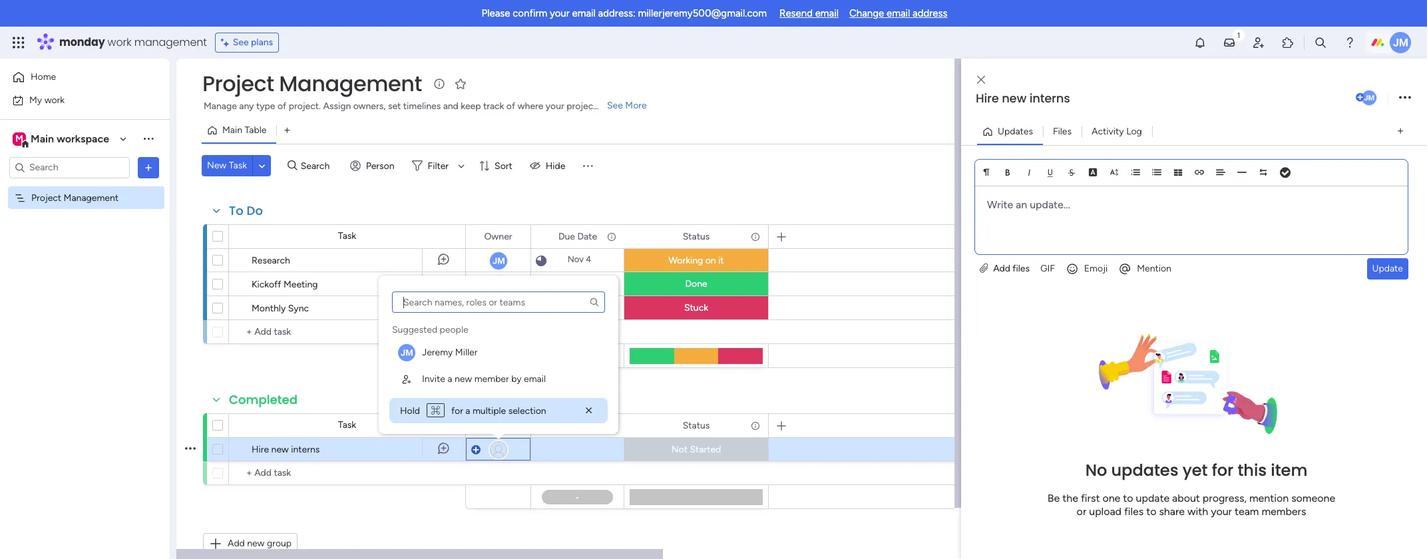 Task type: describe. For each thing, give the bounding box(es) containing it.
updates
[[998, 126, 1033, 137]]

mention
[[1137, 263, 1172, 274]]

add for add new group
[[228, 538, 245, 549]]

management
[[134, 35, 207, 50]]

resend
[[780, 7, 813, 19]]

more
[[625, 100, 647, 111]]

menu image
[[582, 159, 595, 172]]

gif
[[1041, 263, 1055, 274]]

Search field
[[297, 156, 337, 175]]

project
[[567, 101, 597, 112]]

interns inside field
[[1030, 90, 1071, 107]]

email right change
[[887, 7, 910, 19]]

1 horizontal spatial management
[[279, 69, 422, 99]]

your inside the be the first one to update about progress, mention someone or upload files to share with your team members
[[1211, 505, 1233, 518]]

work for my
[[44, 94, 65, 106]]

miller
[[455, 347, 478, 358]]

millerjeremy500@gmail.com
[[638, 7, 767, 19]]

please confirm your email address: millerjeremy500@gmail.com
[[482, 7, 767, 19]]

⌘
[[431, 406, 440, 417]]

activity
[[1092, 126, 1124, 137]]

gif button
[[1035, 258, 1061, 279]]

type
[[256, 101, 275, 112]]

column information image
[[750, 231, 761, 242]]

inbox image
[[1223, 36, 1237, 49]]

column information image for status
[[750, 420, 761, 431]]

emoji
[[1085, 263, 1108, 274]]

link image
[[1195, 167, 1205, 177]]

to do
[[229, 202, 263, 219]]

update
[[1136, 492, 1170, 504]]

Search in workspace field
[[28, 160, 111, 175]]

strikethrough image
[[1067, 167, 1077, 177]]

see plans
[[233, 37, 273, 48]]

add view image
[[1398, 127, 1404, 137]]

keep
[[461, 101, 481, 112]]

or
[[1077, 505, 1087, 518]]

main for main workspace
[[31, 132, 54, 145]]

mention
[[1250, 492, 1289, 504]]

resend email
[[780, 7, 839, 19]]

add files
[[991, 263, 1030, 274]]

new inside button
[[247, 538, 265, 549]]

workspace options image
[[142, 132, 155, 145]]

suggested people
[[392, 324, 469, 336]]

dialog containing suggested people
[[379, 276, 619, 434]]

activity log button
[[1082, 121, 1152, 142]]

1 horizontal spatial close image
[[977, 75, 986, 85]]

person button
[[345, 155, 403, 176]]

list box inside dialog
[[390, 292, 608, 393]]

task inside new task button
[[229, 160, 247, 171]]

owner for 1st owner field from the top
[[484, 231, 512, 242]]

and
[[443, 101, 459, 112]]

dapulse drag 2 image
[[964, 294, 968, 309]]

tree grid inside list box
[[392, 318, 605, 393]]

updates
[[1112, 459, 1179, 481]]

new task
[[207, 160, 247, 171]]

0 vertical spatial to
[[1124, 492, 1134, 504]]

date for completed
[[578, 420, 597, 431]]

see more link
[[606, 99, 648, 113]]

1 horizontal spatial project
[[202, 69, 274, 99]]

column information image for due date
[[607, 231, 617, 242]]

add view image
[[285, 126, 290, 136]]

it
[[718, 255, 724, 266]]

share
[[1160, 505, 1185, 518]]

main for main table
[[222, 125, 242, 136]]

line image
[[1238, 167, 1247, 177]]

1 owner field from the top
[[481, 229, 516, 244]]

0 horizontal spatial hire
[[252, 444, 269, 455]]

Hire new interns field
[[973, 90, 1354, 107]]

bold image
[[1003, 167, 1013, 177]]

my work
[[29, 94, 65, 106]]

address:
[[598, 7, 636, 19]]

stands.
[[599, 101, 629, 112]]

kickoff meeting
[[252, 279, 318, 290]]

home button
[[8, 67, 143, 88]]

align image
[[1217, 167, 1226, 177]]

not
[[672, 444, 688, 455]]

hire new interns inside field
[[976, 90, 1071, 107]]

change email address
[[850, 7, 948, 19]]

work for monday
[[108, 35, 132, 50]]

+ Add task text field
[[236, 324, 459, 340]]

see plans button
[[215, 33, 279, 53]]

project inside list box
[[31, 192, 61, 203]]

1. numbers image
[[1131, 167, 1141, 177]]

hire inside field
[[976, 90, 999, 107]]

dapulse addbtn image
[[471, 446, 479, 454]]

2 of from the left
[[507, 101, 515, 112]]

upload
[[1090, 505, 1122, 518]]

add new group
[[228, 538, 292, 549]]

team
[[1235, 505, 1259, 518]]

kickoff
[[252, 279, 281, 290]]

[object object] element containing invite a new member by email
[[392, 366, 605, 393]]

done
[[685, 278, 708, 290]]

address
[[913, 7, 948, 19]]

email right by
[[524, 374, 546, 385]]

4
[[586, 254, 591, 264]]

working on it
[[669, 255, 724, 266]]

stuck
[[684, 302, 709, 314]]

set
[[388, 101, 401, 112]]

1 vertical spatial your
[[546, 101, 564, 112]]

format image
[[982, 167, 991, 177]]

with
[[1188, 505, 1209, 518]]

completed
[[229, 392, 298, 408]]

status for column information image
[[683, 231, 710, 242]]

a for invite
[[448, 374, 452, 385]]

jeremy miller
[[422, 347, 478, 358]]

about
[[1173, 492, 1200, 504]]

for a multiple selection
[[449, 406, 546, 417]]

update
[[1373, 263, 1404, 274]]

0 vertical spatial files
[[1013, 263, 1030, 274]]

due for to do
[[559, 231, 575, 242]]

To Do field
[[226, 202, 266, 220]]

invite a new member by email
[[422, 374, 546, 385]]

members
[[1262, 505, 1307, 518]]

task for completed
[[338, 419, 356, 431]]

no updates yet for this item
[[1086, 459, 1308, 481]]

assign
[[323, 101, 351, 112]]

my work button
[[8, 90, 143, 111]]

workspace image
[[13, 132, 26, 146]]

do
[[247, 202, 263, 219]]

email left address:
[[572, 7, 596, 19]]

workspace
[[57, 132, 109, 145]]

on
[[706, 255, 716, 266]]

progress,
[[1203, 492, 1247, 504]]

email right resend
[[815, 7, 839, 19]]

change
[[850, 7, 884, 19]]

add for add files
[[994, 263, 1011, 274]]

resend email link
[[780, 7, 839, 19]]

the
[[1063, 492, 1079, 504]]

text color image
[[1089, 167, 1098, 177]]

to
[[229, 202, 244, 219]]

v2 overdue deadline image
[[536, 302, 547, 315]]

0 vertical spatial your
[[550, 7, 570, 19]]

Completed field
[[226, 392, 301, 409]]

search image
[[589, 297, 600, 308]]

add to favorites image
[[454, 77, 467, 90]]

owner for first owner field from the bottom of the page
[[484, 420, 512, 431]]

apps image
[[1282, 36, 1295, 49]]



Task type: locate. For each thing, give the bounding box(es) containing it.
size image
[[1110, 167, 1119, 177]]

jeremy
[[422, 347, 453, 358]]

task
[[229, 160, 247, 171], [338, 230, 356, 242], [338, 419, 356, 431]]

due for completed
[[559, 420, 575, 431]]

oct left 31
[[567, 278, 582, 288]]

1 vertical spatial files
[[1125, 505, 1144, 518]]

0 horizontal spatial management
[[64, 192, 119, 203]]

0 horizontal spatial hire new interns
[[252, 444, 320, 455]]

dapulse attachment image
[[980, 263, 989, 274]]

people
[[440, 324, 469, 336]]

one
[[1103, 492, 1121, 504]]

add
[[994, 263, 1011, 274], [228, 538, 245, 549]]

0 vertical spatial hire
[[976, 90, 999, 107]]

for right ⌘
[[451, 406, 463, 417]]

Status field
[[680, 229, 713, 244], [680, 418, 713, 433]]

work right monday
[[108, 35, 132, 50]]

0 vertical spatial see
[[233, 37, 249, 48]]

1 vertical spatial owner field
[[481, 418, 516, 433]]

1 horizontal spatial for
[[1212, 459, 1234, 481]]

0 vertical spatial work
[[108, 35, 132, 50]]

0 horizontal spatial add
[[228, 538, 245, 549]]

first
[[1081, 492, 1100, 504]]

0 vertical spatial project management
[[202, 69, 422, 99]]

table image
[[1174, 167, 1183, 177]]

owner field up search for content search box
[[481, 229, 516, 244]]

1 vertical spatial project management
[[31, 192, 119, 203]]

due
[[559, 231, 575, 242], [559, 420, 575, 431]]

list box
[[390, 292, 608, 393]]

sort
[[495, 160, 513, 171]]

0 vertical spatial oct
[[567, 278, 582, 288]]

1 horizontal spatial a
[[466, 406, 470, 417]]

help image
[[1344, 36, 1357, 49]]

1 vertical spatial status
[[683, 420, 710, 431]]

main right workspace icon
[[31, 132, 54, 145]]

2 due date from the top
[[559, 420, 597, 431]]

new inside the [object object] element
[[455, 374, 472, 385]]

0 vertical spatial management
[[279, 69, 422, 99]]

selection
[[509, 406, 546, 417]]

files down update on the bottom right
[[1125, 505, 1144, 518]]

owners,
[[353, 101, 386, 112]]

1 oct from the top
[[567, 278, 582, 288]]

new left "group"
[[247, 538, 265, 549]]

jeremy miller image
[[1361, 89, 1378, 107]]

1 due date from the top
[[559, 231, 597, 242]]

2 [object object] element from the top
[[392, 366, 605, 393]]

0 vertical spatial for
[[451, 406, 463, 417]]

2 owner from the top
[[484, 420, 512, 431]]

show board description image
[[431, 77, 447, 91]]

select product image
[[12, 36, 25, 49]]

1 vertical spatial a
[[466, 406, 470, 417]]

main inside button
[[222, 125, 242, 136]]

0 horizontal spatial close image
[[583, 404, 596, 417]]

1 horizontal spatial of
[[507, 101, 515, 112]]

1 horizontal spatial see
[[607, 100, 623, 111]]

add right "dapulse attachment" image
[[994, 263, 1011, 274]]

0 vertical spatial hire new interns
[[976, 90, 1071, 107]]

0 vertical spatial due date field
[[555, 229, 601, 244]]

filter
[[428, 160, 449, 171]]

close image up updates button
[[977, 75, 986, 85]]

new down miller
[[455, 374, 472, 385]]

no
[[1086, 459, 1108, 481]]

Owner field
[[481, 229, 516, 244], [481, 418, 516, 433]]

1 vertical spatial interns
[[291, 444, 320, 455]]

hire new interns
[[976, 90, 1071, 107], [252, 444, 320, 455]]

0 horizontal spatial of
[[278, 101, 286, 112]]

1 of from the left
[[278, 101, 286, 112]]

main workspace
[[31, 132, 109, 145]]

&bull; bullets image
[[1153, 167, 1162, 177]]

be the first one to update about progress, mention someone or upload files to share with your team members
[[1048, 492, 1336, 518]]

member
[[475, 374, 509, 385]]

oct left '12'
[[567, 302, 582, 312]]

1 vertical spatial due date field
[[555, 418, 601, 433]]

checklist image
[[1280, 168, 1291, 178]]

[object object] element up the for a multiple selection
[[392, 366, 605, 393]]

project management up 'project.'
[[202, 69, 422, 99]]

project down search in workspace field
[[31, 192, 61, 203]]

hide
[[546, 160, 566, 171]]

task for to do
[[338, 230, 356, 242]]

filter button
[[407, 155, 469, 176]]

1 horizontal spatial main
[[222, 125, 242, 136]]

oct 31
[[567, 278, 592, 288]]

timelines
[[403, 101, 441, 112]]

for right 'yet'
[[1212, 459, 1234, 481]]

hide button
[[525, 155, 574, 176]]

tree grid
[[392, 318, 605, 393]]

1 vertical spatial hire new interns
[[252, 444, 320, 455]]

1 horizontal spatial interns
[[1030, 90, 1071, 107]]

underline image
[[1046, 167, 1055, 177]]

[object object] element up member
[[392, 340, 605, 366]]

0 horizontal spatial main
[[31, 132, 54, 145]]

0 vertical spatial interns
[[1030, 90, 1071, 107]]

close image right selection
[[583, 404, 596, 417]]

by
[[511, 374, 522, 385]]

1 vertical spatial oct
[[567, 302, 582, 312]]

main left table
[[222, 125, 242, 136]]

2 owner field from the top
[[481, 418, 516, 433]]

1 due from the top
[[559, 231, 575, 242]]

sort button
[[473, 155, 521, 176]]

table
[[245, 125, 267, 136]]

+ Add task text field
[[236, 465, 459, 481]]

0 vertical spatial due
[[559, 231, 575, 242]]

monday work management
[[59, 35, 207, 50]]

management inside list box
[[64, 192, 119, 203]]

add inside add new group button
[[228, 538, 245, 549]]

hire new interns down completed field
[[252, 444, 320, 455]]

a left multiple
[[466, 406, 470, 417]]

arrow down image
[[454, 158, 469, 174]]

1 vertical spatial due date
[[559, 420, 597, 431]]

change email address link
[[850, 7, 948, 19]]

nov
[[568, 254, 584, 264]]

new
[[207, 160, 227, 171]]

1 horizontal spatial files
[[1125, 505, 1144, 518]]

management up assign
[[279, 69, 422, 99]]

31
[[584, 278, 592, 288]]

1 horizontal spatial hire new interns
[[976, 90, 1071, 107]]

new up updates
[[1002, 90, 1027, 107]]

1 vertical spatial owner
[[484, 420, 512, 431]]

monthly sync
[[252, 303, 309, 314]]

1 status from the top
[[683, 231, 710, 242]]

your right the where
[[546, 101, 564, 112]]

home
[[31, 71, 56, 83]]

a inside alert
[[466, 406, 470, 417]]

0 vertical spatial owner
[[484, 231, 512, 242]]

Due Date field
[[555, 229, 601, 244], [555, 418, 601, 433]]

owner up search for content search box
[[484, 231, 512, 242]]

please
[[482, 7, 510, 19]]

add left "group"
[[228, 538, 245, 549]]

suggested
[[392, 324, 438, 336]]

due date for completed
[[559, 420, 597, 431]]

dialog
[[379, 276, 619, 434]]

1 horizontal spatial to
[[1147, 505, 1157, 518]]

your down progress,
[[1211, 505, 1233, 518]]

0 vertical spatial date
[[578, 231, 597, 242]]

status field up working on it
[[680, 229, 713, 244]]

0 vertical spatial a
[[448, 374, 452, 385]]

1 vertical spatial for
[[1212, 459, 1234, 481]]

1 due date field from the top
[[555, 229, 601, 244]]

status up working on it
[[683, 231, 710, 242]]

2 status field from the top
[[680, 418, 713, 433]]

0 vertical spatial status field
[[680, 229, 713, 244]]

status field up not started
[[680, 418, 713, 433]]

0 vertical spatial close image
[[977, 75, 986, 85]]

1 horizontal spatial work
[[108, 35, 132, 50]]

oct for oct 12
[[567, 302, 582, 312]]

[object object] element containing jeremy miller
[[392, 340, 605, 366]]

see more
[[607, 100, 647, 111]]

0 vertical spatial task
[[229, 160, 247, 171]]

someone
[[1292, 492, 1336, 504]]

files left gif
[[1013, 263, 1030, 274]]

0 horizontal spatial work
[[44, 94, 65, 106]]

2 vertical spatial task
[[338, 419, 356, 431]]

invite
[[422, 374, 445, 385]]

emoji button
[[1061, 258, 1113, 279]]

hire up updates button
[[976, 90, 999, 107]]

email
[[572, 7, 596, 19], [815, 7, 839, 19], [887, 7, 910, 19], [524, 374, 546, 385]]

0 horizontal spatial project
[[31, 192, 61, 203]]

workspace selection element
[[13, 131, 111, 148]]

to down update on the bottom right
[[1147, 505, 1157, 518]]

italic image
[[1025, 167, 1034, 177]]

due date field for to do
[[555, 229, 601, 244]]

m
[[15, 133, 23, 144]]

1 horizontal spatial project management
[[202, 69, 422, 99]]

of right type
[[278, 101, 286, 112]]

0 vertical spatial due date
[[559, 231, 597, 242]]

oct for oct 31
[[567, 278, 582, 288]]

rtl ltr image
[[1259, 167, 1268, 177]]

project management down search in workspace field
[[31, 192, 119, 203]]

status for column information icon for status
[[683, 420, 710, 431]]

1 [object object] element from the top
[[392, 340, 605, 366]]

to
[[1124, 492, 1134, 504], [1147, 505, 1157, 518]]

1 image
[[1233, 27, 1245, 42]]

owner field down the for a multiple selection
[[481, 418, 516, 433]]

nov 4
[[568, 254, 591, 264]]

interns up + add task text box
[[291, 444, 320, 455]]

alert
[[390, 398, 608, 423]]

notifications image
[[1194, 36, 1207, 49]]

sync
[[288, 303, 309, 314]]

1 horizontal spatial add
[[994, 263, 1011, 274]]

1 vertical spatial project
[[31, 192, 61, 203]]

2 due from the top
[[559, 420, 575, 431]]

[object object] element
[[392, 340, 605, 366], [392, 366, 605, 393]]

activity log
[[1092, 126, 1142, 137]]

1 status field from the top
[[680, 229, 713, 244]]

interns up files
[[1030, 90, 1071, 107]]

owner down the for a multiple selection
[[484, 420, 512, 431]]

a inside the [object object] element
[[448, 374, 452, 385]]

options image
[[142, 161, 155, 174]]

new
[[1002, 90, 1027, 107], [455, 374, 472, 385], [271, 444, 289, 455], [247, 538, 265, 549]]

manage
[[204, 101, 237, 112]]

1 vertical spatial due
[[559, 420, 575, 431]]

hold
[[400, 406, 422, 417]]

0 horizontal spatial see
[[233, 37, 249, 48]]

1 vertical spatial add
[[228, 538, 245, 549]]

see for see more
[[607, 100, 623, 111]]

working
[[669, 255, 703, 266]]

group
[[267, 538, 292, 549]]

None search field
[[392, 292, 605, 313]]

hire
[[976, 90, 999, 107], [252, 444, 269, 455]]

main inside workspace selection element
[[31, 132, 54, 145]]

project management inside project management list box
[[31, 192, 119, 203]]

0 horizontal spatial for
[[451, 406, 463, 417]]

a right invite
[[448, 374, 452, 385]]

2 status from the top
[[683, 420, 710, 431]]

column information image
[[607, 231, 617, 242], [607, 420, 617, 431], [750, 420, 761, 431]]

for inside dialog
[[451, 406, 463, 417]]

1 vertical spatial task
[[338, 230, 356, 242]]

12
[[584, 302, 592, 312]]

0 vertical spatial owner field
[[481, 229, 516, 244]]

tree grid containing suggested people
[[392, 318, 605, 393]]

hire new interns up updates
[[976, 90, 1071, 107]]

project up any
[[202, 69, 274, 99]]

option
[[0, 186, 170, 188]]

see for see plans
[[233, 37, 249, 48]]

main table
[[222, 125, 267, 136]]

angle down image
[[259, 161, 265, 171]]

status field for column information image
[[680, 229, 713, 244]]

due date
[[559, 231, 597, 242], [559, 420, 597, 431]]

a for for
[[466, 406, 470, 417]]

1 vertical spatial close image
[[583, 404, 596, 417]]

list box containing suggested people
[[390, 292, 608, 393]]

work inside button
[[44, 94, 65, 106]]

date for to do
[[578, 231, 597, 242]]

main table button
[[202, 120, 277, 141]]

to right 'one'
[[1124, 492, 1134, 504]]

see left plans
[[233, 37, 249, 48]]

0 horizontal spatial a
[[448, 374, 452, 385]]

0 vertical spatial project
[[202, 69, 274, 99]]

0 vertical spatial status
[[683, 231, 710, 242]]

research
[[252, 255, 290, 266]]

multiple
[[473, 406, 506, 417]]

2 due date field from the top
[[555, 418, 601, 433]]

of right track
[[507, 101, 515, 112]]

1 vertical spatial status field
[[680, 418, 713, 433]]

management down search in workspace field
[[64, 192, 119, 203]]

due date for to do
[[559, 231, 597, 242]]

search everything image
[[1314, 36, 1328, 49]]

monday
[[59, 35, 105, 50]]

your
[[550, 7, 570, 19], [546, 101, 564, 112], [1211, 505, 1233, 518]]

options image
[[1400, 89, 1412, 107]]

mention button
[[1113, 258, 1177, 279]]

suggested people row
[[392, 318, 469, 337]]

1 vertical spatial see
[[607, 100, 623, 111]]

new down completed field
[[271, 444, 289, 455]]

2 date from the top
[[578, 420, 597, 431]]

work right my
[[44, 94, 65, 106]]

close image
[[977, 75, 986, 85], [583, 404, 596, 417]]

invite members image
[[1252, 36, 1266, 49]]

new task button
[[202, 155, 252, 176]]

1 vertical spatial to
[[1147, 505, 1157, 518]]

1 vertical spatial management
[[64, 192, 119, 203]]

jeremy miller image
[[1390, 32, 1412, 53]]

see inside 'button'
[[233, 37, 249, 48]]

any
[[239, 101, 254, 112]]

your right confirm
[[550, 7, 570, 19]]

plans
[[251, 37, 273, 48]]

project management list box
[[0, 184, 170, 389]]

1 horizontal spatial hire
[[976, 90, 999, 107]]

v2 done deadline image
[[536, 278, 547, 291]]

1 owner from the top
[[484, 231, 512, 242]]

dapulse addbtn image
[[1356, 93, 1365, 102]]

files inside the be the first one to update about progress, mention someone or upload files to share with your team members
[[1125, 505, 1144, 518]]

started
[[690, 444, 721, 455]]

status field for column information icon for status
[[680, 418, 713, 433]]

0 horizontal spatial project management
[[31, 192, 119, 203]]

see left more
[[607, 100, 623, 111]]

1 vertical spatial work
[[44, 94, 65, 106]]

hire down completed field
[[252, 444, 269, 455]]

Project Management field
[[199, 69, 425, 99]]

management
[[279, 69, 422, 99], [64, 192, 119, 203]]

0 horizontal spatial files
[[1013, 263, 1030, 274]]

v2 search image
[[288, 158, 297, 173]]

where
[[518, 101, 544, 112]]

2 oct from the top
[[567, 302, 582, 312]]

new inside field
[[1002, 90, 1027, 107]]

files
[[1013, 263, 1030, 274], [1125, 505, 1144, 518]]

confirm
[[513, 7, 548, 19]]

0 horizontal spatial to
[[1124, 492, 1134, 504]]

log
[[1127, 126, 1142, 137]]

Search for content search field
[[392, 292, 605, 313]]

0 vertical spatial add
[[994, 263, 1011, 274]]

2 vertical spatial your
[[1211, 505, 1233, 518]]

1 vertical spatial hire
[[252, 444, 269, 455]]

updates button
[[977, 121, 1043, 142]]

project.
[[289, 101, 321, 112]]

0 horizontal spatial interns
[[291, 444, 320, 455]]

status up not started
[[683, 420, 710, 431]]

alert inside dialog
[[390, 398, 608, 423]]

close image inside alert
[[583, 404, 596, 417]]

1 vertical spatial date
[[578, 420, 597, 431]]

meeting
[[284, 279, 318, 290]]

1 date from the top
[[578, 231, 597, 242]]

due date field for completed
[[555, 418, 601, 433]]

alert containing hold
[[390, 398, 608, 423]]

oct 12
[[567, 302, 592, 312]]



Task type: vqa. For each thing, say whether or not it's contained in the screenshot.
2nd heading from the bottom of the page
no



